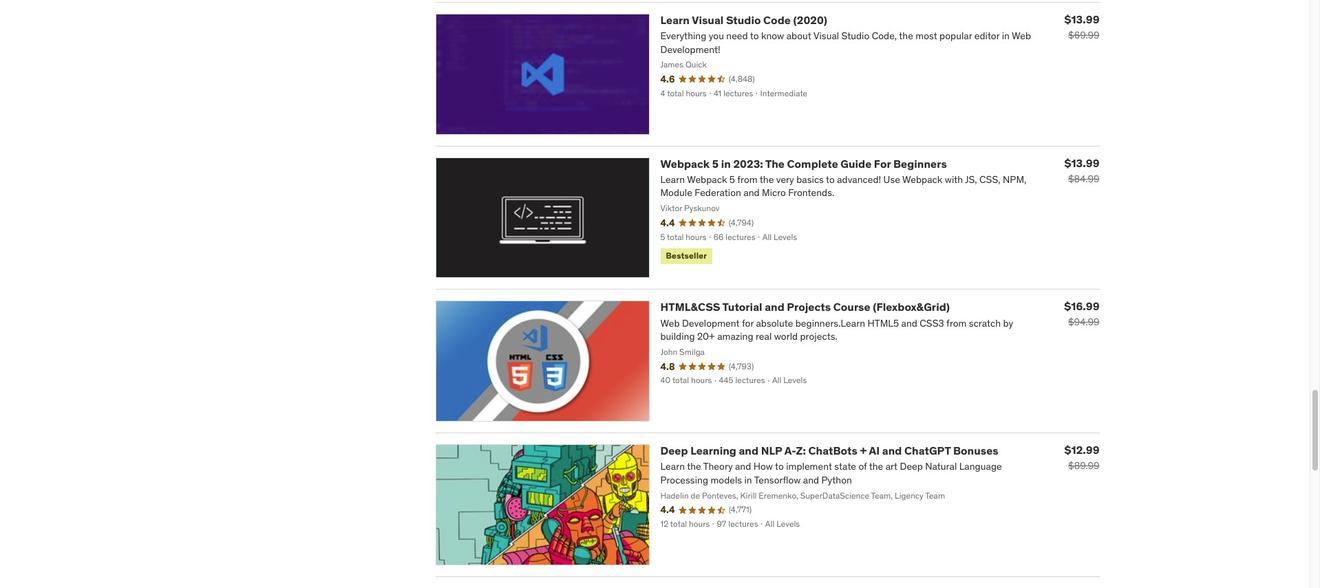 Task type: locate. For each thing, give the bounding box(es) containing it.
$13.99 $84.99
[[1064, 156, 1099, 185]]

and
[[765, 300, 784, 314], [739, 444, 758, 458], [882, 444, 902, 458]]

$94.99
[[1068, 316, 1099, 329]]

(flexbox&grid)
[[873, 300, 950, 314]]

(2020)
[[793, 13, 827, 27]]

+
[[860, 444, 867, 458]]

html&css tutorial and projects course  (flexbox&grid)
[[660, 300, 950, 314]]

1 horizontal spatial and
[[765, 300, 784, 314]]

chatbots
[[808, 444, 857, 458]]

code
[[763, 13, 791, 27]]

and for tutorial
[[765, 300, 784, 314]]

$13.99 for learn visual studio code (2020)
[[1064, 12, 1099, 26]]

0 vertical spatial $13.99
[[1064, 12, 1099, 26]]

$13.99 up '$69.99'
[[1064, 12, 1099, 26]]

z:
[[796, 444, 806, 458]]

0 horizontal spatial and
[[739, 444, 758, 458]]

and right ai
[[882, 444, 902, 458]]

2 $13.99 from the top
[[1064, 156, 1099, 170]]

webpack
[[660, 157, 710, 170]]

$16.99 $94.99
[[1064, 300, 1099, 329]]

and left nlp
[[739, 444, 758, 458]]

2023:
[[733, 157, 763, 170]]

learn visual studio code (2020)
[[660, 13, 827, 27]]

1 $13.99 from the top
[[1064, 12, 1099, 26]]

$13.99
[[1064, 12, 1099, 26], [1064, 156, 1099, 170]]

$13.99 up $84.99
[[1064, 156, 1099, 170]]

html&css
[[660, 300, 720, 314]]

1 vertical spatial $13.99
[[1064, 156, 1099, 170]]

studio
[[726, 13, 761, 27]]

complete
[[787, 157, 838, 170]]

and right tutorial
[[765, 300, 784, 314]]

webpack 5 in 2023: the complete guide for beginners
[[660, 157, 947, 170]]

$89.99
[[1068, 460, 1099, 472]]



Task type: vqa. For each thing, say whether or not it's contained in the screenshot.
"Teach on Udemy"
no



Task type: describe. For each thing, give the bounding box(es) containing it.
5
[[712, 157, 719, 170]]

$84.99
[[1068, 172, 1099, 185]]

guide
[[841, 157, 872, 170]]

projects
[[787, 300, 831, 314]]

and for learning
[[739, 444, 758, 458]]

nlp
[[761, 444, 782, 458]]

course
[[833, 300, 870, 314]]

visual
[[692, 13, 724, 27]]

beginners
[[893, 157, 947, 170]]

a-
[[784, 444, 796, 458]]

deep learning and nlp a-z: chatbots + ai and chatgpt bonuses link
[[660, 444, 998, 458]]

html&css tutorial and projects course  (flexbox&grid) link
[[660, 300, 950, 314]]

for
[[874, 157, 891, 170]]

in
[[721, 157, 731, 170]]

2 horizontal spatial and
[[882, 444, 902, 458]]

$16.99
[[1064, 300, 1099, 313]]

deep learning and nlp a-z: chatbots + ai and chatgpt bonuses
[[660, 444, 998, 458]]

$13.99 for webpack 5 in 2023: the complete guide for beginners
[[1064, 156, 1099, 170]]

$12.99 $89.99
[[1064, 443, 1099, 472]]

learning
[[690, 444, 736, 458]]

tutorial
[[722, 300, 762, 314]]

deep
[[660, 444, 688, 458]]

the
[[765, 157, 785, 170]]

learn visual studio code (2020) link
[[660, 13, 827, 27]]

chatgpt
[[904, 444, 951, 458]]

$13.99 $69.99
[[1064, 12, 1099, 41]]

ai
[[869, 444, 880, 458]]

bonuses
[[953, 444, 998, 458]]

$69.99
[[1068, 29, 1099, 41]]

$12.99
[[1064, 443, 1099, 457]]

webpack 5 in 2023: the complete guide for beginners link
[[660, 157, 947, 170]]

learn
[[660, 13, 690, 27]]



